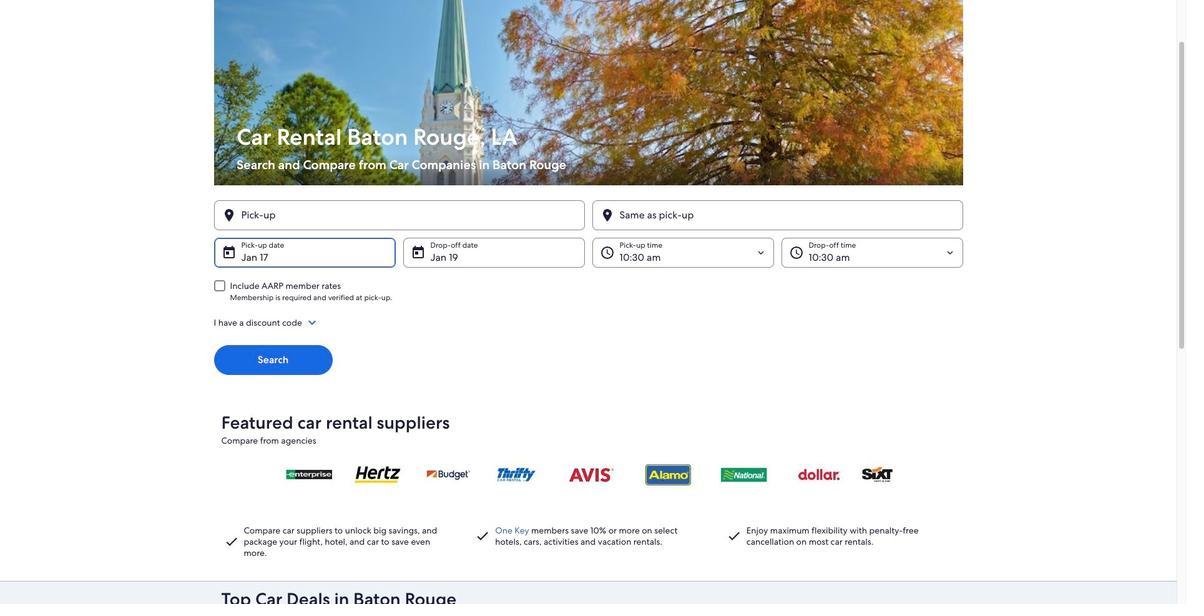 Task type: locate. For each thing, give the bounding box(es) containing it.
breadcrumbs region
[[0, 0, 1177, 581]]

car suppliers logo image
[[221, 451, 955, 497]]



Task type: vqa. For each thing, say whether or not it's contained in the screenshot.
"Breadcrumbs" region
yes



